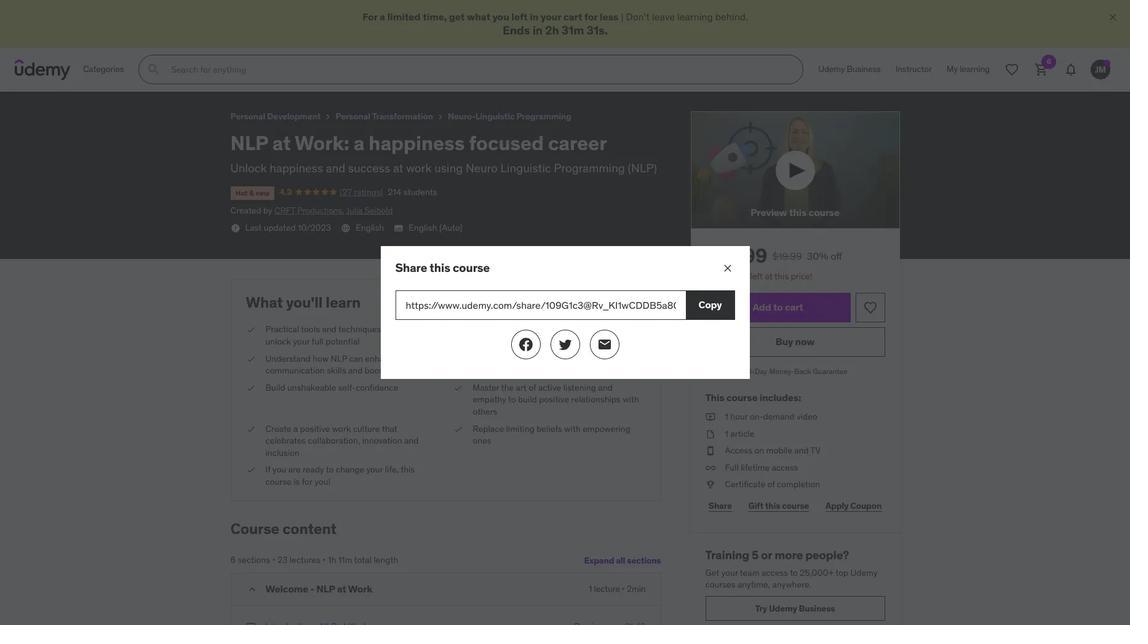 Task type: locate. For each thing, give the bounding box(es) containing it.
nlp up handle
[[617, 324, 633, 335]]

to right add
[[774, 301, 783, 314]]

course down if
[[266, 476, 292, 488]]

and down can
[[348, 365, 363, 376]]

• left the 1h 11m
[[323, 555, 326, 566]]

neuro-linguistic programming
[[448, 111, 572, 122]]

julia seibold link
[[347, 205, 393, 216]]

to up anywhere.
[[791, 567, 798, 579]]

close image
[[1108, 11, 1120, 23]]

access down mobile
[[772, 462, 799, 473]]

course for gift this course
[[783, 500, 810, 511]]

to up you!
[[326, 464, 334, 475]]

using
[[435, 161, 463, 176]]

xsmall image for last updated 10/2023
[[231, 223, 240, 233]]

udemy inside training 5 or more people? get your team access to 25,000+ top udemy courses anytime, anywhere.
[[851, 567, 878, 579]]

linguistic down focused
[[501, 161, 551, 176]]

xsmall image
[[436, 112, 446, 122], [246, 353, 256, 365], [453, 382, 463, 394], [246, 423, 256, 435], [706, 445, 716, 457], [246, 464, 256, 476], [706, 479, 716, 491]]

2 vertical spatial you
[[273, 464, 286, 475]]

xsmall image for build unshakeable self-confidence
[[246, 382, 256, 394]]

business left instructor
[[847, 64, 881, 75]]

• for 1
[[622, 584, 625, 595]]

left inside for a limited time, get what you left in your cart for less | don't leave learning behind. ends in 2h 31m 31s .
[[512, 10, 528, 23]]

2 vertical spatial a
[[294, 423, 298, 434]]

xsmall image left full
[[706, 462, 716, 474]]

1 horizontal spatial udemy
[[819, 64, 846, 75]]

the inside master the art of active listening and empathy to build positive relationships with others
[[502, 382, 514, 393]]

a
[[380, 10, 386, 23], [354, 131, 365, 156], [294, 423, 298, 434]]

xsmall image for work
[[246, 423, 256, 435]]

0 vertical spatial career
[[548, 131, 607, 156]]

resilience
[[547, 353, 584, 364]]

and inside explore the fundamental concepts of nlp and its relevance in the workplace
[[473, 336, 488, 347]]

0 horizontal spatial positive
[[300, 423, 330, 434]]

udemy inside udemy business link
[[819, 64, 846, 75]]

ends
[[503, 23, 530, 38]]

xsmall image for 1 hour on-demand video
[[706, 411, 716, 423]]

your down the tools
[[293, 336, 310, 347]]

• left 2min
[[622, 584, 625, 595]]

english right closed captions icon
[[409, 222, 437, 233]]

2 vertical spatial udemy
[[769, 603, 798, 614]]

share down certificate
[[709, 500, 732, 511]]

a up success
[[354, 131, 365, 156]]

medium image
[[519, 337, 533, 352], [597, 337, 612, 352]]

you up ends
[[493, 10, 510, 23]]

you
[[493, 10, 510, 23], [412, 324, 425, 335], [273, 464, 286, 475]]

2 personal from the left
[[336, 111, 371, 122]]

1 left lecture
[[589, 584, 592, 595]]

course inside button
[[809, 206, 840, 219]]

share inside 'button'
[[709, 500, 732, 511]]

the for fundamental
[[504, 324, 517, 335]]

|
[[621, 10, 624, 23]]

preview this course button
[[691, 112, 900, 229]]

xsmall image for 1 article
[[706, 428, 716, 440]]

training
[[706, 548, 750, 563]]

you inside 'if you are ready to change your life, this course is for you!'
[[273, 464, 286, 475]]

practical
[[266, 324, 299, 335]]

share down closed captions icon
[[396, 260, 427, 275]]

this right life,
[[401, 464, 415, 475]]

this right preview
[[790, 206, 807, 219]]

buy now button
[[706, 328, 886, 357]]

1 vertical spatial career
[[407, 365, 432, 376]]

1 vertical spatial you
[[412, 324, 425, 335]]

xsmall image
[[323, 112, 333, 122], [231, 223, 240, 233], [246, 324, 256, 336], [246, 382, 256, 394], [706, 411, 716, 423], [453, 423, 463, 435], [706, 428, 716, 440], [706, 462, 716, 474], [246, 621, 256, 626]]

(27
[[340, 187, 352, 198]]

xsmall image left ones
[[453, 423, 463, 435]]

your inside training 5 or more people? get your team access to 25,000+ top udemy courses anytime, anywhere.
[[722, 567, 739, 579]]

this inside preview this course button
[[790, 206, 807, 219]]

1 vertical spatial access
[[762, 567, 789, 579]]

for inside for a limited time, get what you left in your cart for less | don't leave learning behind. ends in 2h 31m 31s .
[[585, 10, 598, 23]]

1 vertical spatial share
[[709, 500, 732, 511]]

cart up 2h 31m 31s
[[564, 10, 583, 23]]

to left help
[[383, 324, 391, 335]]

linguistic inside nlp at work: a happiness focused career unlock happiness and success at work using neuro linguistic programming (nlp)
[[501, 161, 551, 176]]

your inside "practical tools and techniques to help you unlock your full potential"
[[293, 336, 310, 347]]

develop emotional resilience to handle challenges
[[473, 353, 622, 376]]

• for 6
[[272, 555, 276, 566]]

share this course
[[396, 260, 490, 275]]

access down or
[[762, 567, 789, 579]]

course up 30%
[[809, 206, 840, 219]]

1 horizontal spatial •
[[323, 555, 326, 566]]

1 horizontal spatial you
[[412, 324, 425, 335]]

xsmall image left 1 article
[[706, 428, 716, 440]]

hot
[[235, 188, 248, 198]]

0 vertical spatial a
[[380, 10, 386, 23]]

happiness down transformation
[[369, 131, 465, 156]]

0 vertical spatial work
[[406, 161, 432, 176]]

the
[[504, 324, 517, 335], [549, 336, 562, 347], [502, 382, 514, 393]]

happiness up 4.9
[[270, 161, 323, 176]]

of right the art
[[529, 382, 537, 393]]

build
[[519, 394, 537, 405]]

None text field
[[396, 291, 686, 320]]

to down the art
[[509, 394, 516, 405]]

julia
[[347, 205, 363, 216]]

0 horizontal spatial work
[[332, 423, 351, 434]]

xsmall image left the last
[[231, 223, 240, 233]]

udemy
[[819, 64, 846, 75], [851, 567, 878, 579], [769, 603, 798, 614]]

1 vertical spatial 1
[[726, 428, 729, 439]]

$13.99 $19.99 30% off
[[706, 243, 843, 269]]

hot & new
[[235, 188, 270, 198]]

preview
[[751, 206, 788, 219]]

1 vertical spatial business
[[799, 603, 836, 614]]

lectures
[[290, 555, 321, 566]]

explore the fundamental concepts of nlp and its relevance in the workplace
[[473, 324, 633, 347]]

2 horizontal spatial you
[[493, 10, 510, 23]]

you for practical tools and techniques to help you unlock your full potential
[[412, 324, 425, 335]]

1 horizontal spatial medium image
[[597, 337, 612, 352]]

xsmall image left unlock
[[246, 324, 256, 336]]

can
[[350, 353, 363, 364]]

tools
[[301, 324, 320, 335]]

0 horizontal spatial with
[[565, 423, 581, 434]]

this inside share this course dialog
[[430, 260, 451, 275]]

gift
[[749, 500, 764, 511]]

a for create a positive work culture that celebrates collaboration, innovation and inclusion
[[294, 423, 298, 434]]

business down anywhere.
[[799, 603, 836, 614]]

for right 'is'
[[302, 476, 313, 488]]

2 vertical spatial 1
[[589, 584, 592, 595]]

your up 2h 31m 31s
[[541, 10, 562, 23]]

to inside 'if you are ready to change your life, this course is for you!'
[[326, 464, 334, 475]]

0 horizontal spatial •
[[272, 555, 276, 566]]

to inside add to cart button
[[774, 301, 783, 314]]

nlp up unlock
[[231, 131, 268, 156]]

course down [auto]
[[453, 260, 490, 275]]

nlp up skills at the left bottom of the page
[[331, 353, 347, 364]]

left up ends
[[512, 10, 528, 23]]

0 vertical spatial 1
[[726, 411, 729, 422]]

1 vertical spatial work
[[332, 423, 351, 434]]

medium image
[[558, 337, 573, 352]]

left
[[512, 10, 528, 23], [751, 271, 763, 282]]

1 horizontal spatial with
[[623, 394, 640, 405]]

0 vertical spatial access
[[772, 462, 799, 473]]

share inside dialog
[[396, 260, 427, 275]]

0 horizontal spatial happiness
[[270, 161, 323, 176]]

a right for
[[380, 10, 386, 23]]

1 english from the left
[[356, 222, 384, 233]]

personal
[[231, 111, 266, 122], [336, 111, 371, 122]]

0 horizontal spatial for
[[302, 476, 313, 488]]

guarantee
[[813, 367, 848, 376]]

1 horizontal spatial happiness
[[369, 131, 465, 156]]

1 vertical spatial linguistic
[[501, 161, 551, 176]]

0 horizontal spatial cart
[[564, 10, 583, 23]]

this down english [auto]
[[430, 260, 451, 275]]

full lifetime access
[[726, 462, 799, 473]]

positive down active
[[540, 394, 570, 405]]

2 horizontal spatial udemy
[[851, 567, 878, 579]]

you right if
[[273, 464, 286, 475]]

1 horizontal spatial cart
[[786, 301, 804, 314]]

nlp
[[231, 131, 268, 156], [617, 324, 633, 335], [331, 353, 347, 364], [317, 583, 335, 595]]

1 horizontal spatial personal
[[336, 111, 371, 122]]

0 vertical spatial with
[[623, 394, 640, 405]]

xsmall image left understand
[[246, 353, 256, 365]]

to inside training 5 or more people? get your team access to 25,000+ top udemy courses anytime, anywhere.
[[791, 567, 798, 579]]

to inside "practical tools and techniques to help you unlock your full potential"
[[383, 324, 391, 335]]

focused
[[469, 131, 544, 156]]

and left its
[[473, 336, 488, 347]]

potential
[[326, 336, 360, 347]]

1 vertical spatial of
[[529, 382, 537, 393]]

medium image up handle
[[597, 337, 612, 352]]

0 vertical spatial you
[[493, 10, 510, 23]]

welcome - nlp at work
[[266, 583, 373, 595]]

this inside gift this course link
[[766, 500, 781, 511]]

programming inside nlp at work: a happiness focused career unlock happiness and success at work using neuro linguistic programming (nlp)
[[554, 161, 625, 176]]

(nlp)
[[628, 161, 658, 176]]

coupon
[[851, 500, 882, 511]]

a for for a limited time, get what you left in your cart for less | don't leave learning behind. ends in 2h 31m 31s .
[[380, 10, 386, 23]]

course down the completion
[[783, 500, 810, 511]]

you for for a limited time, get what you left in your cart for less | don't leave learning behind. ends in 2h 31m 31s .
[[493, 10, 510, 23]]

your down enhance
[[389, 365, 405, 376]]

practical tools and techniques to help you unlock your full potential
[[266, 324, 425, 347]]

2 horizontal spatial of
[[768, 479, 776, 490]]

to down 'workplace'
[[586, 353, 594, 364]]

you!
[[315, 476, 331, 488]]

0 horizontal spatial medium image
[[519, 337, 533, 352]]

how
[[313, 353, 329, 364]]

0 horizontal spatial a
[[294, 423, 298, 434]]

your
[[541, 10, 562, 23], [293, 336, 310, 347], [400, 353, 417, 364], [389, 365, 405, 376], [367, 464, 383, 475], [722, 567, 739, 579]]

you inside "practical tools and techniques to help you unlock your full potential"
[[412, 324, 425, 335]]

work inside nlp at work: a happiness focused career unlock happiness and success at work using neuro linguistic programming (nlp)
[[406, 161, 432, 176]]

30-day money-back guarantee
[[743, 367, 848, 376]]

personal transformation link
[[336, 109, 433, 124]]

a inside for a limited time, get what you left in your cart for less | don't leave learning behind. ends in 2h 31m 31s .
[[380, 10, 386, 23]]

1 vertical spatial happiness
[[270, 161, 323, 176]]

xsmall image left neuro-
[[436, 112, 446, 122]]

udemy inside try udemy business link
[[769, 603, 798, 614]]

try udemy business link
[[706, 597, 886, 621]]

1 vertical spatial positive
[[300, 423, 330, 434]]

you right help
[[412, 324, 425, 335]]

xsmall image left 'access'
[[706, 445, 716, 457]]

the left the art
[[502, 382, 514, 393]]

0 horizontal spatial left
[[512, 10, 528, 23]]

if
[[266, 464, 271, 475]]

your up 'courses'
[[722, 567, 739, 579]]

english down julia seibold link
[[356, 222, 384, 233]]

programming
[[517, 111, 572, 122], [554, 161, 625, 176]]

team
[[740, 567, 760, 579]]

of inside explore the fundamental concepts of nlp and its relevance in the workplace
[[607, 324, 615, 335]]

1 vertical spatial with
[[565, 423, 581, 434]]

celebrates
[[266, 435, 306, 446]]

nlp inside explore the fundamental concepts of nlp and its relevance in the workplace
[[617, 324, 633, 335]]

0 vertical spatial positive
[[540, 394, 570, 405]]

1 horizontal spatial career
[[548, 131, 607, 156]]

1 horizontal spatial business
[[847, 64, 881, 75]]

positive inside master the art of active listening and empathy to build positive relationships with others
[[540, 394, 570, 405]]

time,
[[423, 10, 447, 23]]

1 horizontal spatial positive
[[540, 394, 570, 405]]

0 vertical spatial the
[[504, 324, 517, 335]]

cart down price!
[[786, 301, 804, 314]]

cart
[[564, 10, 583, 23], [786, 301, 804, 314]]

xsmall image down this at right bottom
[[706, 411, 716, 423]]

a up "celebrates"
[[294, 423, 298, 434]]

share for share this course
[[396, 260, 427, 275]]

0 horizontal spatial personal
[[231, 111, 266, 122]]

with right beliefs
[[565, 423, 581, 434]]

for inside 'if you are ready to change your life, this course is for you!'
[[302, 476, 313, 488]]

$13.99
[[706, 243, 768, 269]]

25,000+
[[801, 567, 834, 579]]

nlp at work: a happiness focused career unlock happiness and success at work using neuro linguistic programming (nlp)
[[231, 131, 658, 176]]

positive up the collaboration,
[[300, 423, 330, 434]]

udemy image
[[15, 59, 71, 80]]

this right gift
[[766, 500, 781, 511]]

1 horizontal spatial for
[[585, 10, 598, 23]]

collaboration,
[[308, 435, 360, 446]]

created
[[231, 205, 261, 216]]

personal left development
[[231, 111, 266, 122]]

close modal image
[[722, 262, 734, 275]]

1 horizontal spatial a
[[354, 131, 365, 156]]

try
[[756, 603, 768, 614]]

0 vertical spatial share
[[396, 260, 427, 275]]

crft
[[275, 205, 295, 216]]

$19.99
[[773, 250, 803, 263]]

0 vertical spatial cart
[[564, 10, 583, 23]]

personal up the work:
[[336, 111, 371, 122]]

0 horizontal spatial career
[[407, 365, 432, 376]]

nlp inside understand how nlp can enhance your communication skills and boost your career
[[331, 353, 347, 364]]

this left price!
[[775, 271, 789, 282]]

create
[[266, 423, 292, 434]]

xsmall image left create
[[246, 423, 256, 435]]

programming up focused
[[517, 111, 572, 122]]

self-
[[338, 382, 356, 393]]

and up the (27
[[326, 161, 346, 176]]

with inside master the art of active listening and empathy to build positive relationships with others
[[623, 394, 640, 405]]

1 horizontal spatial share
[[709, 500, 732, 511]]

at down personal development link
[[272, 131, 291, 156]]

in up ends
[[530, 10, 539, 23]]

1 horizontal spatial of
[[607, 324, 615, 335]]

0 horizontal spatial you
[[273, 464, 286, 475]]

english for english
[[356, 222, 384, 233]]

in down fundamental
[[540, 336, 547, 347]]

this for preview
[[790, 206, 807, 219]]

and up full
[[322, 324, 337, 335]]

closed captions image
[[394, 223, 404, 233]]

its
[[490, 336, 499, 347]]

xsmall image for replace limiting beliefs with empowering ones
[[453, 423, 463, 435]]

1 vertical spatial programming
[[554, 161, 625, 176]]

1 horizontal spatial english
[[409, 222, 437, 233]]

2 vertical spatial the
[[502, 382, 514, 393]]

transformation
[[372, 111, 433, 122]]

xsmall image left if
[[246, 464, 256, 476]]

0 horizontal spatial of
[[529, 382, 537, 393]]

of right concepts
[[607, 324, 615, 335]]

programming left (nlp)
[[554, 161, 625, 176]]

for
[[363, 10, 378, 23]]

1 vertical spatial for
[[302, 476, 313, 488]]

lifetime
[[741, 462, 770, 473]]

1 vertical spatial udemy
[[851, 567, 878, 579]]

work up the collaboration,
[[332, 423, 351, 434]]

in
[[530, 10, 539, 23], [533, 23, 543, 38], [540, 336, 547, 347]]

&
[[249, 188, 254, 198]]

0 horizontal spatial udemy
[[769, 603, 798, 614]]

your inside for a limited time, get what you left in your cart for less | don't leave learning behind. ends in 2h 31m 31s .
[[541, 10, 562, 23]]

your inside 'if you are ready to change your life, this course is for you!'
[[367, 464, 383, 475]]

training 5 or more people? get your team access to 25,000+ top udemy courses anytime, anywhere.
[[706, 548, 878, 591]]

price!
[[791, 271, 813, 282]]

1 horizontal spatial work
[[406, 161, 432, 176]]

left right hours
[[751, 271, 763, 282]]

2 horizontal spatial •
[[622, 584, 625, 595]]

your left life,
[[367, 464, 383, 475]]

nlp inside nlp at work: a happiness focused career unlock happiness and success at work using neuro linguistic programming (nlp)
[[231, 131, 268, 156]]

you inside for a limited time, get what you left in your cart for less | don't leave learning behind. ends in 2h 31m 31s .
[[493, 10, 510, 23]]

1 vertical spatial cart
[[786, 301, 804, 314]]

course inside dialog
[[453, 260, 490, 275]]

the up "relevance"
[[504, 324, 517, 335]]

0 vertical spatial of
[[607, 324, 615, 335]]

course for preview this course
[[809, 206, 840, 219]]

1 left hour
[[726, 411, 729, 422]]

0 horizontal spatial business
[[799, 603, 836, 614]]

•
[[272, 555, 276, 566], [323, 555, 326, 566], [622, 584, 625, 595]]

1 horizontal spatial left
[[751, 271, 763, 282]]

linguistic
[[476, 111, 515, 122], [501, 161, 551, 176]]

with right relationships
[[623, 394, 640, 405]]

0 horizontal spatial share
[[396, 260, 427, 275]]

personal development link
[[231, 109, 321, 124]]

2 horizontal spatial a
[[380, 10, 386, 23]]

0 vertical spatial left
[[512, 10, 528, 23]]

0 vertical spatial for
[[585, 10, 598, 23]]

1 left article in the right bottom of the page
[[726, 428, 729, 439]]

the down fundamental
[[549, 336, 562, 347]]

1 vertical spatial a
[[354, 131, 365, 156]]

copy
[[699, 299, 723, 311]]

and inside "practical tools and techniques to help you unlock your full potential"
[[322, 324, 337, 335]]

with inside replace limiting beliefs with empowering ones
[[565, 423, 581, 434]]

xsmall image left 'master'
[[453, 382, 463, 394]]

and up relationships
[[599, 382, 613, 393]]

a inside create a positive work culture that celebrates collaboration, innovation and inclusion
[[294, 423, 298, 434]]

for left less
[[585, 10, 598, 23]]

• left 23
[[272, 555, 276, 566]]

course for share this course
[[453, 260, 490, 275]]

active
[[539, 382, 562, 393]]

6
[[231, 555, 236, 566]]

on
[[755, 445, 765, 456]]

and right innovation
[[404, 435, 419, 446]]

submit search image
[[147, 62, 162, 77]]

[auto]
[[440, 222, 463, 233]]

2 english from the left
[[409, 222, 437, 233]]

1 personal from the left
[[231, 111, 266, 122]]

0 vertical spatial udemy
[[819, 64, 846, 75]]

wishlist image
[[863, 300, 878, 315]]

0 horizontal spatial english
[[356, 222, 384, 233]]

workplace
[[564, 336, 603, 347]]

linguistic up focused
[[476, 111, 515, 122]]

on-
[[750, 411, 764, 422]]

of down the full lifetime access at the right bottom of the page
[[768, 479, 776, 490]]



Task type: vqa. For each thing, say whether or not it's contained in the screenshot.
first Carousel element from the bottom
no



Task type: describe. For each thing, give the bounding box(es) containing it.
in inside explore the fundamental concepts of nlp and its relevance in the workplace
[[540, 336, 547, 347]]

hour
[[731, 411, 748, 422]]

share this course dialog
[[381, 246, 750, 379]]

help
[[393, 324, 410, 335]]

change
[[336, 464, 365, 475]]

or
[[762, 548, 773, 563]]

xsmall image up share 'button'
[[706, 479, 716, 491]]

access inside training 5 or more people? get your team access to 25,000+ top udemy courses anytime, anywhere.
[[762, 567, 789, 579]]

add
[[753, 301, 772, 314]]

your right enhance
[[400, 353, 417, 364]]

2
[[718, 271, 723, 282]]

learning
[[678, 10, 713, 23]]

crft productions link
[[275, 205, 343, 216]]

length
[[374, 555, 399, 566]]

0 vertical spatial linguistic
[[476, 111, 515, 122]]

career inside understand how nlp can enhance your communication skills and boost your career
[[407, 365, 432, 376]]

in right ends
[[533, 23, 543, 38]]

for for if you are ready to change your life, this course is for you!
[[302, 476, 313, 488]]

0 vertical spatial business
[[847, 64, 881, 75]]

full
[[726, 462, 739, 473]]

2 vertical spatial of
[[768, 479, 776, 490]]

neuro-linguistic programming link
[[448, 109, 572, 124]]

off
[[831, 250, 843, 263]]

build unshakeable self-confidence
[[266, 382, 398, 393]]

buy now
[[776, 336, 815, 348]]

and inside create a positive work culture that celebrates collaboration, innovation and inclusion
[[404, 435, 419, 446]]

30-
[[743, 367, 755, 376]]

full
[[312, 336, 324, 347]]

career inside nlp at work: a happiness focused career unlock happiness and success at work using neuro linguistic programming (nlp)
[[548, 131, 607, 156]]

cart inside for a limited time, get what you left in your cart for less | don't leave learning behind. ends in 2h 31m 31s .
[[564, 10, 583, 23]]

seibold
[[365, 205, 393, 216]]

30%
[[808, 250, 829, 263]]

productions
[[297, 205, 343, 216]]

at down $13.99 $19.99 30% off
[[766, 271, 773, 282]]

get
[[449, 10, 465, 23]]

updated
[[264, 222, 296, 233]]

sections
[[238, 555, 270, 566]]

xsmall image for and
[[706, 445, 716, 457]]

confidence
[[356, 382, 398, 393]]

214
[[388, 187, 402, 198]]

english for english [auto]
[[409, 222, 437, 233]]

instructor link
[[889, 55, 940, 84]]

last
[[245, 222, 262, 233]]

1 hour on-demand video
[[726, 411, 818, 422]]

cart inside add to cart button
[[786, 301, 804, 314]]

article
[[731, 428, 755, 439]]

course up hour
[[727, 391, 758, 404]]

less
[[600, 10, 619, 23]]

of inside master the art of active listening and empathy to build positive relationships with others
[[529, 382, 537, 393]]

work
[[348, 583, 373, 595]]

xsmall image for of
[[453, 382, 463, 394]]

personal for personal development
[[231, 111, 266, 122]]

xsmall image for ready
[[246, 464, 256, 476]]

4.9
[[280, 187, 292, 198]]

2h 31m 31s
[[546, 23, 605, 38]]

and inside master the art of active listening and empathy to build positive relationships with others
[[599, 382, 613, 393]]

what you'll learn
[[246, 293, 361, 312]]

handle
[[596, 353, 622, 364]]

and inside nlp at work: a happiness focused career unlock happiness and success at work using neuro linguistic programming (nlp)
[[326, 161, 346, 176]]

is
[[294, 476, 300, 488]]

the for art
[[502, 382, 514, 393]]

relevance
[[501, 336, 538, 347]]

don't
[[626, 10, 650, 23]]

a inside nlp at work: a happiness focused career unlock happiness and success at work using neuro linguistic programming (nlp)
[[354, 131, 365, 156]]

now
[[796, 336, 815, 348]]

unshakeable
[[288, 382, 336, 393]]

instructor
[[896, 64, 933, 75]]

1 vertical spatial left
[[751, 271, 763, 282]]

at left work
[[337, 583, 346, 595]]

xsmall image down small icon
[[246, 621, 256, 626]]

,
[[343, 205, 345, 216]]

course
[[231, 520, 280, 539]]

replace
[[473, 423, 504, 434]]

you'll
[[286, 293, 323, 312]]

this inside 'if you are ready to change your life, this course is for you!'
[[401, 464, 415, 475]]

to inside master the art of active listening and empathy to build positive relationships with others
[[509, 394, 516, 405]]

1 for 1 article
[[726, 428, 729, 439]]

1 lecture • 2min
[[589, 584, 646, 595]]

share for share
[[709, 500, 732, 511]]

back
[[795, 367, 812, 376]]

by
[[263, 205, 273, 216]]

positive inside create a positive work culture that celebrates collaboration, innovation and inclusion
[[300, 423, 330, 434]]

replace limiting beliefs with empowering ones
[[473, 423, 631, 446]]

are
[[289, 464, 301, 475]]

course language image
[[341, 223, 351, 233]]

2 medium image from the left
[[597, 337, 612, 352]]

video
[[797, 411, 818, 422]]

build
[[266, 382, 285, 393]]

udemy business link
[[812, 55, 889, 84]]

personal development
[[231, 111, 321, 122]]

unlock
[[231, 161, 267, 176]]

add to cart
[[753, 301, 804, 314]]

personal for personal transformation
[[336, 111, 371, 122]]

concepts
[[570, 324, 605, 335]]

last updated 10/2023
[[245, 222, 331, 233]]

this for gift
[[766, 500, 781, 511]]

listening
[[564, 382, 597, 393]]

behind.
[[716, 10, 748, 23]]

enhance
[[365, 353, 398, 364]]

and inside understand how nlp can enhance your communication skills and boost your career
[[348, 365, 363, 376]]

mobile
[[767, 445, 793, 456]]

xsmall image for practical tools and techniques to help you unlock your full potential
[[246, 324, 256, 336]]

none text field inside share this course dialog
[[396, 291, 686, 320]]

day
[[755, 367, 768, 376]]

emotional
[[507, 353, 545, 364]]

2 hours left at this price!
[[718, 271, 813, 282]]

small image
[[246, 584, 258, 596]]

and left "tv" in the bottom of the page
[[795, 445, 809, 456]]

1 for 1 hour on-demand video
[[726, 411, 729, 422]]

1 medium image from the left
[[519, 337, 533, 352]]

work inside create a positive work culture that celebrates collaboration, innovation and inclusion
[[332, 423, 351, 434]]

ones
[[473, 435, 492, 446]]

content
[[283, 520, 337, 539]]

development
[[267, 111, 321, 122]]

demand
[[764, 411, 795, 422]]

this for share
[[430, 260, 451, 275]]

.
[[605, 23, 608, 38]]

nlp right -
[[317, 583, 335, 595]]

0 vertical spatial programming
[[517, 111, 572, 122]]

course inside 'if you are ready to change your life, this course is for you!'
[[266, 476, 292, 488]]

gift this course
[[749, 500, 810, 511]]

courses
[[706, 580, 736, 591]]

at up 214
[[393, 161, 404, 176]]

what
[[246, 293, 283, 312]]

beliefs
[[537, 423, 563, 434]]

xsmall image up the work:
[[323, 112, 333, 122]]

ratings)
[[354, 187, 383, 198]]

1 vertical spatial the
[[549, 336, 562, 347]]

includes:
[[760, 391, 802, 404]]

buy
[[776, 336, 794, 348]]

master
[[473, 382, 500, 393]]

2min
[[627, 584, 646, 595]]

that
[[382, 423, 398, 434]]

for for for a limited time, get what you left in your cart for less | don't leave learning behind. ends in 2h 31m 31s .
[[585, 10, 598, 23]]

master the art of active listening and empathy to build positive relationships with others
[[473, 382, 640, 417]]

empowering
[[583, 423, 631, 434]]

1h 11m
[[328, 555, 353, 566]]

to inside develop emotional resilience to handle challenges
[[586, 353, 594, 364]]

xsmall image for can
[[246, 353, 256, 365]]

skills
[[327, 365, 346, 376]]

0 vertical spatial happiness
[[369, 131, 465, 156]]

xsmall image for full lifetime access
[[706, 462, 716, 474]]



